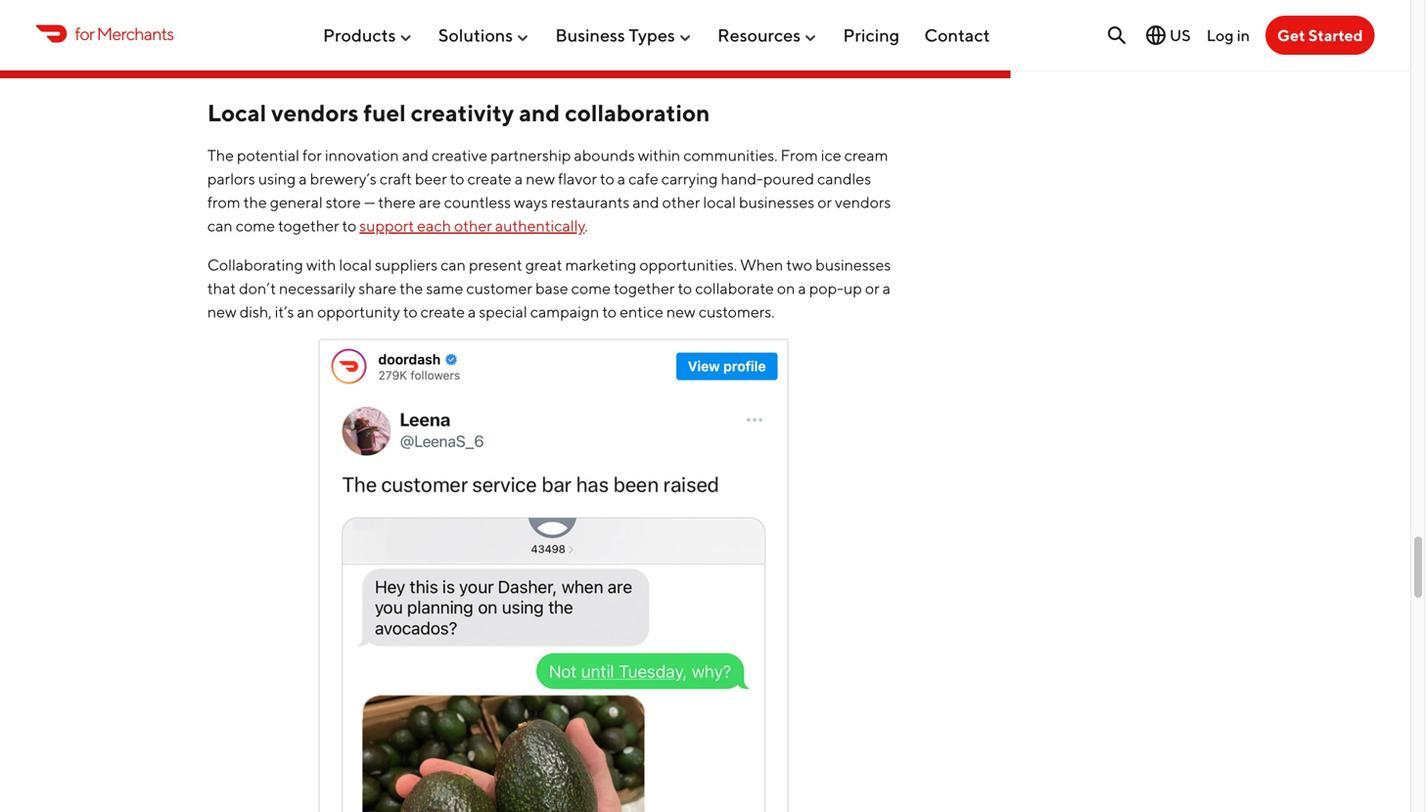 Task type: locate. For each thing, give the bounding box(es) containing it.
collaborating
[[207, 256, 303, 274]]

business types
[[555, 25, 675, 46]]

the down "suppliers"
[[400, 279, 423, 298]]

parlors
[[207, 170, 255, 188]]

for merchants
[[75, 23, 173, 44]]

products
[[323, 25, 396, 46]]

can down from
[[207, 217, 233, 235]]

support each other authentically link
[[360, 217, 585, 235]]

come down "marketing"
[[571, 279, 611, 298]]

1 horizontal spatial businesses
[[816, 256, 891, 274]]

resources
[[718, 25, 801, 46]]

0 vertical spatial come
[[236, 217, 275, 235]]

0 horizontal spatial create
[[421, 303, 465, 321]]

to down "suppliers"
[[403, 303, 418, 321]]

ice
[[821, 146, 842, 165]]

get started button
[[1266, 16, 1375, 55]]

and for collaboration
[[519, 99, 560, 127]]

1 horizontal spatial local
[[703, 193, 736, 212]]

and for creative
[[402, 146, 429, 165]]

businesses up up
[[816, 256, 891, 274]]

0 vertical spatial local
[[703, 193, 736, 212]]

1 vertical spatial can
[[441, 256, 466, 274]]

the
[[243, 193, 267, 212], [400, 279, 423, 298]]

0 horizontal spatial other
[[454, 217, 492, 235]]

1 vertical spatial local
[[339, 256, 372, 274]]

local down hand-
[[703, 193, 736, 212]]

1 vertical spatial the
[[400, 279, 423, 298]]

0 horizontal spatial local
[[339, 256, 372, 274]]

an
[[297, 303, 314, 321]]

and up partnership
[[519, 99, 560, 127]]

base
[[535, 279, 568, 298]]

local inside "the potential for innovation and creative partnership abounds within communities. from ice cream parlors using a brewery's craft beer to create a new flavor to a cafe carrying hand-poured candles from the general store — there are countless ways restaurants and other local businesses or vendors can come together to"
[[703, 193, 736, 212]]

a down partnership
[[515, 170, 523, 188]]

1 horizontal spatial for
[[303, 146, 322, 165]]

create inside "the potential for innovation and creative partnership abounds within communities. from ice cream parlors using a brewery's craft beer to create a new flavor to a cafe carrying hand-poured candles from the general store — there are countless ways restaurants and other local businesses or vendors can come together to"
[[468, 170, 512, 188]]

the right from
[[243, 193, 267, 212]]

flavor
[[558, 170, 597, 188]]

opportunity
[[317, 303, 400, 321]]

1 horizontal spatial vendors
[[835, 193, 891, 212]]

0 vertical spatial create
[[468, 170, 512, 188]]

0 horizontal spatial and
[[402, 146, 429, 165]]

to down opportunities.
[[678, 279, 692, 298]]

restaurants
[[551, 193, 630, 212]]

get started
[[1278, 26, 1363, 45]]

0 horizontal spatial vendors
[[271, 99, 359, 127]]

1 horizontal spatial come
[[571, 279, 611, 298]]

0 horizontal spatial together
[[278, 217, 339, 235]]

come inside "the potential for innovation and creative partnership abounds within communities. from ice cream parlors using a brewery's craft beer to create a new flavor to a cafe carrying hand-poured candles from the general store — there are countless ways restaurants and other local businesses or vendors can come together to"
[[236, 217, 275, 235]]

or
[[818, 193, 832, 212], [865, 279, 880, 298]]

merchants
[[97, 23, 173, 44]]

1 horizontal spatial together
[[614, 279, 675, 298]]

come
[[236, 217, 275, 235], [571, 279, 611, 298]]

.
[[585, 217, 588, 235]]

2 horizontal spatial and
[[633, 193, 659, 212]]

vendors up potential
[[271, 99, 359, 127]]

other down countless
[[454, 217, 492, 235]]

together down general
[[278, 217, 339, 235]]

started
[[1309, 26, 1363, 45]]

vendors down the candles
[[835, 193, 891, 212]]

support each other authentically .
[[360, 217, 588, 235]]

there
[[378, 193, 416, 212]]

marketing
[[565, 256, 637, 274]]

resources link
[[718, 17, 819, 54]]

1 horizontal spatial other
[[662, 193, 700, 212]]

or right up
[[865, 279, 880, 298]]

0 horizontal spatial the
[[243, 193, 267, 212]]

1 horizontal spatial or
[[865, 279, 880, 298]]

0 horizontal spatial or
[[818, 193, 832, 212]]

creativity
[[411, 99, 514, 127]]

1 horizontal spatial can
[[441, 256, 466, 274]]

present
[[469, 256, 522, 274]]

carrying
[[662, 170, 718, 188]]

business types link
[[555, 17, 693, 54]]

businesses inside "the potential for innovation and creative partnership abounds within communities. from ice cream parlors using a brewery's craft beer to create a new flavor to a cafe carrying hand-poured candles from the general store — there are countless ways restaurants and other local businesses or vendors can come together to"
[[739, 193, 815, 212]]

fuel
[[364, 99, 406, 127]]

other
[[662, 193, 700, 212], [454, 217, 492, 235]]

that
[[207, 279, 236, 298]]

pricing link
[[843, 17, 900, 54]]

partnership
[[491, 146, 571, 165]]

and down cafe
[[633, 193, 659, 212]]

1 vertical spatial for
[[303, 146, 322, 165]]

campaign
[[530, 303, 599, 321]]

dish,
[[240, 303, 272, 321]]

and
[[519, 99, 560, 127], [402, 146, 429, 165], [633, 193, 659, 212]]

0 vertical spatial other
[[662, 193, 700, 212]]

2 horizontal spatial new
[[667, 303, 696, 321]]

0 vertical spatial and
[[519, 99, 560, 127]]

1 vertical spatial and
[[402, 146, 429, 165]]

contact
[[925, 25, 990, 46]]

a left 'special'
[[468, 303, 476, 321]]

vendors
[[271, 99, 359, 127], [835, 193, 891, 212]]

the potential for innovation and creative partnership abounds within communities. from ice cream parlors using a brewery's craft beer to create a new flavor to a cafe carrying hand-poured candles from the general store — there are countless ways restaurants and other local businesses or vendors can come together to
[[207, 146, 891, 235]]

create up countless
[[468, 170, 512, 188]]

create inside collaborating with local suppliers can present great marketing opportunities. when two businesses that don't necessarily share the same customer base come together to collaborate on a pop-up or a new dish, it's an opportunity to create a special campaign to entice new customers.
[[421, 303, 465, 321]]

for up brewery's
[[303, 146, 322, 165]]

1 vertical spatial vendors
[[835, 193, 891, 212]]

new right entice
[[667, 303, 696, 321]]

or inside "the potential for innovation and creative partnership abounds within communities. from ice cream parlors using a brewery's craft beer to create a new flavor to a cafe carrying hand-poured candles from the general store — there are countless ways restaurants and other local businesses or vendors can come together to"
[[818, 193, 832, 212]]

create down same
[[421, 303, 465, 321]]

1 vertical spatial together
[[614, 279, 675, 298]]

come inside collaborating with local suppliers can present great marketing opportunities. when two businesses that don't necessarily share the same customer base come together to collaborate on a pop-up or a new dish, it's an opportunity to create a special campaign to entice new customers.
[[571, 279, 611, 298]]

can
[[207, 217, 233, 235], [441, 256, 466, 274]]

in
[[1237, 26, 1250, 44]]

businesses
[[739, 193, 815, 212], [816, 256, 891, 274]]

0 vertical spatial for
[[75, 23, 94, 44]]

together up entice
[[614, 279, 675, 298]]

necessarily
[[279, 279, 356, 298]]

types
[[629, 25, 675, 46]]

authentically
[[495, 217, 585, 235]]

two
[[787, 256, 813, 274]]

together
[[278, 217, 339, 235], [614, 279, 675, 298]]

1 horizontal spatial the
[[400, 279, 423, 298]]

1 vertical spatial businesses
[[816, 256, 891, 274]]

1 vertical spatial or
[[865, 279, 880, 298]]

using
[[258, 170, 296, 188]]

creative
[[432, 146, 488, 165]]

together inside collaborating with local suppliers can present great marketing opportunities. when two businesses that don't necessarily share the same customer base come together to collaborate on a pop-up or a new dish, it's an opportunity to create a special campaign to entice new customers.
[[614, 279, 675, 298]]

1 horizontal spatial new
[[526, 170, 555, 188]]

businesses down poured
[[739, 193, 815, 212]]

0 horizontal spatial new
[[207, 303, 237, 321]]

poured
[[763, 170, 815, 188]]

come up collaborating on the left top of the page
[[236, 217, 275, 235]]

a
[[299, 170, 307, 188], [515, 170, 523, 188], [618, 170, 626, 188], [798, 279, 806, 298], [883, 279, 891, 298], [468, 303, 476, 321]]

or inside collaborating with local suppliers can present great marketing opportunities. when two businesses that don't necessarily share the same customer base come together to collaborate on a pop-up or a new dish, it's an opportunity to create a special campaign to entice new customers.
[[865, 279, 880, 298]]

or down the candles
[[818, 193, 832, 212]]

it's
[[275, 303, 294, 321]]

new
[[526, 170, 555, 188], [207, 303, 237, 321], [667, 303, 696, 321]]

new down that
[[207, 303, 237, 321]]

other down the carrying
[[662, 193, 700, 212]]

the
[[207, 146, 234, 165]]

beer
[[415, 170, 447, 188]]

pricing
[[843, 25, 900, 46]]

0 vertical spatial the
[[243, 193, 267, 212]]

cafe
[[629, 170, 659, 188]]

new up ways
[[526, 170, 555, 188]]

products link
[[323, 17, 414, 54]]

0 horizontal spatial businesses
[[739, 193, 815, 212]]

0 vertical spatial together
[[278, 217, 339, 235]]

and up beer
[[402, 146, 429, 165]]

0 vertical spatial businesses
[[739, 193, 815, 212]]

are
[[419, 193, 441, 212]]

entice
[[620, 303, 664, 321]]

customers.
[[699, 303, 775, 321]]

log
[[1207, 26, 1234, 44]]

0 vertical spatial can
[[207, 217, 233, 235]]

0 vertical spatial or
[[818, 193, 832, 212]]

1 horizontal spatial create
[[468, 170, 512, 188]]

local
[[703, 193, 736, 212], [339, 256, 372, 274]]

can up same
[[441, 256, 466, 274]]

for left merchants
[[75, 23, 94, 44]]

support
[[360, 217, 414, 235]]

0 horizontal spatial can
[[207, 217, 233, 235]]

1 vertical spatial create
[[421, 303, 465, 321]]

globe line image
[[1144, 23, 1168, 47]]

countless
[[444, 193, 511, 212]]

within
[[638, 146, 681, 165]]

can inside "the potential for innovation and creative partnership abounds within communities. from ice cream parlors using a brewery's craft beer to create a new flavor to a cafe carrying hand-poured candles from the general store — there are countless ways restaurants and other local businesses or vendors can come together to"
[[207, 217, 233, 235]]

0 horizontal spatial for
[[75, 23, 94, 44]]

1 horizontal spatial and
[[519, 99, 560, 127]]

0 horizontal spatial come
[[236, 217, 275, 235]]

local up share
[[339, 256, 372, 274]]

the inside collaborating with local suppliers can present great marketing opportunities. when two businesses that don't necessarily share the same customer base come together to collaborate on a pop-up or a new dish, it's an opportunity to create a special campaign to entice new customers.
[[400, 279, 423, 298]]

1 vertical spatial come
[[571, 279, 611, 298]]

for
[[75, 23, 94, 44], [303, 146, 322, 165]]



Task type: describe. For each thing, give the bounding box(es) containing it.
0 vertical spatial vendors
[[271, 99, 359, 127]]

to down abounds
[[600, 170, 615, 188]]

abounds
[[574, 146, 635, 165]]

together inside "the potential for innovation and creative partnership abounds within communities. from ice cream parlors using a brewery's craft beer to create a new flavor to a cafe carrying hand-poured candles from the general store — there are countless ways restaurants and other local businesses or vendors can come together to"
[[278, 217, 339, 235]]

a right up
[[883, 279, 891, 298]]

with
[[306, 256, 336, 274]]

communities.
[[684, 146, 778, 165]]

opportunities.
[[640, 256, 737, 274]]

for inside "the potential for innovation and creative partnership abounds within communities. from ice cream parlors using a brewery's craft beer to create a new flavor to a cafe carrying hand-poured candles from the general store — there are countless ways restaurants and other local businesses or vendors can come together to"
[[303, 146, 322, 165]]

us
[[1170, 26, 1191, 45]]

2 vertical spatial and
[[633, 193, 659, 212]]

when
[[740, 256, 784, 274]]

a left cafe
[[618, 170, 626, 188]]

customer
[[466, 279, 533, 298]]

log in
[[1207, 26, 1250, 44]]

log in link
[[1207, 26, 1250, 44]]

up
[[844, 279, 862, 298]]

great
[[525, 256, 562, 274]]

to down creative
[[450, 170, 465, 188]]

a up general
[[299, 170, 307, 188]]

other inside "the potential for innovation and creative partnership abounds within communities. from ice cream parlors using a brewery's craft beer to create a new flavor to a cafe carrying hand-poured candles from the general store — there are countless ways restaurants and other local businesses or vendors can come together to"
[[662, 193, 700, 212]]

a right on
[[798, 279, 806, 298]]

brewery's
[[310, 170, 377, 188]]

store
[[326, 193, 361, 212]]

each
[[417, 217, 451, 235]]

from
[[207, 193, 241, 212]]

pop-
[[809, 279, 844, 298]]

contact link
[[925, 17, 990, 54]]

don't
[[239, 279, 276, 298]]

local inside collaborating with local suppliers can present great marketing opportunities. when two businesses that don't necessarily share the same customer base come together to collaborate on a pop-up or a new dish, it's an opportunity to create a special campaign to entice new customers.
[[339, 256, 372, 274]]

suppliers
[[375, 256, 438, 274]]

new inside "the potential for innovation and creative partnership abounds within communities. from ice cream parlors using a brewery's craft beer to create a new flavor to a cafe carrying hand-poured candles from the general store — there are countless ways restaurants and other local businesses or vendors can come together to"
[[526, 170, 555, 188]]

can inside collaborating with local suppliers can present great marketing opportunities. when two businesses that don't necessarily share the same customer base come together to collaborate on a pop-up or a new dish, it's an opportunity to create a special campaign to entice new customers.
[[441, 256, 466, 274]]

to left entice
[[602, 303, 617, 321]]

solutions link
[[438, 17, 531, 54]]

same
[[426, 279, 463, 298]]

for merchants link
[[36, 20, 173, 47]]

business
[[555, 25, 625, 46]]

vendors inside "the potential for innovation and creative partnership abounds within communities. from ice cream parlors using a brewery's craft beer to create a new flavor to a cafe carrying hand-poured candles from the general store — there are countless ways restaurants and other local businesses or vendors can come together to"
[[835, 193, 891, 212]]

from
[[781, 146, 818, 165]]

cream
[[845, 146, 888, 165]]

share
[[359, 279, 397, 298]]

the inside "the potential for innovation and creative partnership abounds within communities. from ice cream parlors using a brewery's craft beer to create a new flavor to a cafe carrying hand-poured candles from the general store — there are countless ways restaurants and other local businesses or vendors can come together to"
[[243, 193, 267, 212]]

1 vertical spatial other
[[454, 217, 492, 235]]

hand-
[[721, 170, 763, 188]]

candles
[[818, 170, 871, 188]]

ways
[[514, 193, 548, 212]]

special
[[479, 303, 527, 321]]

on
[[777, 279, 795, 298]]

to down store
[[342, 217, 357, 235]]

craft
[[380, 170, 412, 188]]

—
[[364, 193, 375, 212]]

get
[[1278, 26, 1306, 45]]

potential
[[237, 146, 300, 165]]

businesses inside collaborating with local suppliers can present great marketing opportunities. when two businesses that don't necessarily share the same customer base come together to collaborate on a pop-up or a new dish, it's an opportunity to create a special campaign to entice new customers.
[[816, 256, 891, 274]]

collaboration
[[565, 99, 710, 127]]

local
[[207, 99, 266, 127]]

local vendors fuel creativity and collaboration
[[207, 99, 710, 127]]

innovation
[[325, 146, 399, 165]]

collaborate
[[695, 279, 774, 298]]

general
[[270, 193, 323, 212]]

collaborating with local suppliers can present great marketing opportunities. when two businesses that don't necessarily share the same customer base come together to collaborate on a pop-up or a new dish, it's an opportunity to create a special campaign to entice new customers.
[[207, 256, 891, 321]]

solutions
[[438, 25, 513, 46]]



Task type: vqa. For each thing, say whether or not it's contained in the screenshot.
top the orders.
no



